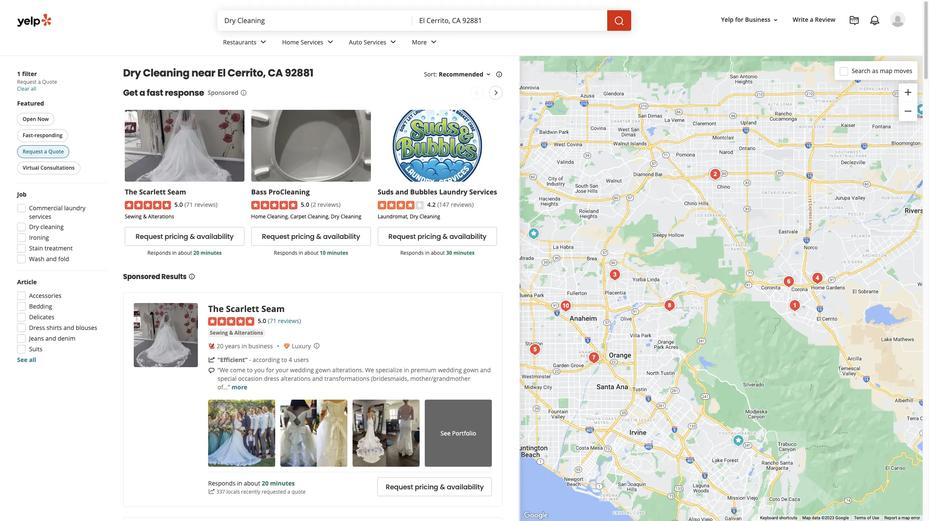 Task type: vqa. For each thing, say whether or not it's contained in the screenshot.


Task type: locate. For each thing, give the bounding box(es) containing it.
1 vertical spatial 16 chevron down v2 image
[[485, 71, 492, 78]]

0 horizontal spatial the scarlett seam
[[125, 187, 186, 197]]

1 vertical spatial map
[[902, 516, 910, 520]]

all inside 1 filter request a quote clear all
[[31, 85, 36, 92]]

see inside group
[[17, 356, 27, 364]]

cleaning left laundromat,
[[341, 213, 361, 220]]

0 horizontal spatial gown
[[316, 366, 331, 374]]

1 horizontal spatial services
[[364, 38, 386, 46]]

about up results
[[178, 249, 192, 257]]

the scarlett seam up '5.0' link
[[208, 303, 285, 315]]

1 vertical spatial sewing & alterations
[[210, 329, 263, 336]]

the scarlett seam link up '5.0' link
[[208, 303, 285, 315]]

"we
[[218, 366, 229, 374]]

home cleaning, carpet cleaning, dry cleaning
[[251, 213, 361, 220]]

all down the suits
[[29, 356, 36, 364]]

denim
[[58, 334, 75, 342]]

0 vertical spatial map
[[880, 66, 893, 75]]

2 none field from the left
[[419, 16, 601, 25]]

a inside button
[[44, 148, 47, 155]]

suits
[[29, 345, 43, 353]]

request inside 1 filter request a quote clear all
[[17, 78, 37, 85]]

0 horizontal spatial 20
[[193, 249, 199, 257]]

the for leftmost the scarlett seam link
[[125, 187, 137, 197]]

1 vertical spatial sponsored
[[123, 272, 160, 282]]

16 chevron down v2 image right business
[[772, 17, 779, 23]]

request
[[17, 78, 37, 85], [23, 148, 43, 155], [136, 232, 163, 241], [262, 232, 289, 241], [389, 232, 416, 241], [386, 482, 413, 492]]

(71 reviews) link
[[268, 316, 301, 325]]

1 vertical spatial 20
[[217, 342, 224, 350]]

quote up consultations
[[48, 148, 64, 155]]

cleaning up "get a fast response"
[[143, 66, 190, 80]]

1 vertical spatial 16 info v2 image
[[240, 89, 247, 96]]

now
[[37, 115, 49, 123]]

2 vertical spatial group
[[15, 278, 106, 364]]

1 vertical spatial alterations
[[234, 329, 263, 336]]

1 cleaning, from the left
[[267, 213, 289, 220]]

©2023
[[822, 516, 835, 520]]

0 vertical spatial 16 info v2 image
[[496, 71, 503, 78]]

16 chevron down v2 image inside recommended "dropdown button"
[[485, 71, 492, 78]]

0 vertical spatial scarlett
[[139, 187, 166, 197]]

see all
[[17, 356, 36, 364]]

moves
[[894, 66, 913, 75]]

1 24 chevron down v2 image from the left
[[325, 37, 335, 47]]

0 horizontal spatial 16 info v2 image
[[188, 273, 195, 280]]

in left the "30"
[[425, 249, 430, 257]]

16 chevron down v2 image up the next icon
[[485, 71, 492, 78]]

0 horizontal spatial 16 chevron down v2 image
[[485, 71, 492, 78]]

16 info v2 image down the cerrito,
[[240, 89, 247, 96]]

more
[[412, 38, 427, 46]]

reviews) for suds and bubbles laundry services
[[451, 200, 474, 209]]

quote right clear all link
[[42, 78, 57, 85]]

1 horizontal spatial scarlett
[[226, 303, 259, 315]]

sponsored left results
[[123, 272, 160, 282]]

0 vertical spatial sponsored
[[208, 88, 238, 97]]

0 horizontal spatial see
[[17, 356, 27, 364]]

the scarlett seam link
[[125, 187, 186, 197], [208, 303, 285, 315]]

home
[[282, 38, 299, 46], [251, 213, 266, 220]]

about left 10
[[305, 249, 319, 257]]

0 vertical spatial group
[[899, 83, 918, 121]]

about up recently
[[244, 479, 260, 487]]

home inside business categories element
[[282, 38, 299, 46]]

1 vertical spatial the scarlett seam image
[[134, 303, 198, 367]]

delicates
[[29, 313, 54, 321]]

wedding down users
[[290, 366, 314, 374]]

notifications image
[[870, 15, 880, 26]]

availability
[[197, 232, 234, 241], [323, 232, 360, 241], [450, 232, 487, 241], [447, 482, 484, 492]]

in
[[172, 249, 177, 257], [299, 249, 303, 257], [425, 249, 430, 257], [242, 342, 247, 350], [404, 366, 409, 374], [237, 479, 242, 487]]

24 chevron down v2 image right auto services
[[388, 37, 398, 47]]

for up 'dress'
[[266, 366, 274, 374]]

gown left alterations.
[[316, 366, 331, 374]]

city cleaners image
[[780, 273, 797, 290]]

10
[[320, 249, 326, 257]]

20
[[193, 249, 199, 257], [217, 342, 224, 350], [262, 479, 269, 487]]

reviews) for bass procleaning
[[318, 200, 341, 209]]

oc mobile laundry image
[[526, 341, 544, 358]]

1 horizontal spatial cleaning,
[[308, 213, 330, 220]]

24 chevron down v2 image
[[258, 37, 269, 47]]

24 chevron down v2 image inside auto services link
[[388, 37, 398, 47]]

16 chevron down v2 image
[[772, 17, 779, 23], [485, 71, 492, 78]]

review
[[815, 16, 836, 24]]

1 vertical spatial (71
[[268, 317, 277, 325]]

group
[[899, 83, 918, 121], [15, 190, 106, 266], [15, 278, 106, 364]]

all right the clear at the left of the page
[[31, 85, 36, 92]]

a right report
[[898, 516, 901, 520]]

reviews) for the scarlett seam
[[195, 200, 218, 209]]

you
[[254, 366, 265, 374]]

services for auto services
[[364, 38, 386, 46]]

0 horizontal spatial the
[[125, 187, 137, 197]]

services
[[301, 38, 323, 46], [364, 38, 386, 46], [469, 187, 497, 197]]

0 vertical spatial to
[[282, 356, 287, 364]]

1 vertical spatial scarlett
[[226, 303, 259, 315]]

auto services link
[[342, 31, 405, 56]]

1 horizontal spatial 5.0
[[258, 317, 266, 325]]

30
[[446, 249, 452, 257]]

responding
[[35, 132, 63, 139]]

responds in about 20 minutes up results
[[147, 249, 222, 257]]

3 24 chevron down v2 image from the left
[[429, 37, 439, 47]]

cleaning
[[143, 66, 190, 80], [341, 213, 361, 220], [420, 213, 440, 220]]

1 vertical spatial group
[[15, 190, 106, 266]]

in right years
[[242, 342, 247, 350]]

16 info v2 image up the next icon
[[496, 71, 503, 78]]

0 horizontal spatial wedding
[[290, 366, 314, 374]]

featured group
[[15, 99, 106, 176]]

for right yelp
[[735, 16, 744, 24]]

user actions element
[[715, 11, 918, 63]]

about for and
[[431, 249, 445, 257]]

quote
[[42, 78, 57, 85], [48, 148, 64, 155]]

see all button
[[17, 356, 36, 364]]

services right auto
[[364, 38, 386, 46]]

0 vertical spatial for
[[735, 16, 744, 24]]

none field near
[[419, 16, 601, 25]]

open
[[23, 115, 36, 123]]

virtual consultations button
[[17, 162, 80, 174]]

lucy's residential & commercial laundry service image
[[809, 270, 826, 287]]

scarlett for leftmost the scarlett seam link
[[139, 187, 166, 197]]

carpet
[[290, 213, 306, 220]]

1 horizontal spatial wedding
[[438, 366, 462, 374]]

map data ©2023 google
[[803, 516, 849, 520]]

2 24 chevron down v2 image from the left
[[388, 37, 398, 47]]

shortcuts
[[779, 516, 798, 520]]

request pricing & availability button for procleaning
[[251, 227, 371, 246]]

a
[[810, 16, 814, 24], [38, 78, 41, 85], [139, 87, 145, 99], [44, 148, 47, 155], [287, 488, 290, 495], [898, 516, 901, 520]]

1 horizontal spatial sponsored
[[208, 88, 238, 97]]

see for see portfolio
[[441, 429, 451, 437]]

write
[[793, 16, 809, 24]]

cleaning, left carpet
[[267, 213, 289, 220]]

sponsored for sponsored results
[[123, 272, 160, 282]]

commercial
[[29, 204, 63, 212]]

0 horizontal spatial map
[[880, 66, 893, 75]]

fast-responding
[[23, 132, 63, 139]]

1 vertical spatial see
[[441, 429, 451, 437]]

bass procleaning link
[[251, 187, 310, 197]]

1 vertical spatial the scarlett seam link
[[208, 303, 285, 315]]

responds in about 20 minutes
[[147, 249, 222, 257], [208, 479, 295, 487]]

services for home services
[[301, 38, 323, 46]]

16 chevron down v2 image for recommended
[[485, 71, 492, 78]]

1 horizontal spatial sewing & alterations
[[210, 329, 263, 336]]

sponsored down el
[[208, 88, 238, 97]]

24 chevron down v2 image inside home services link
[[325, 37, 335, 47]]

a inside "link"
[[810, 16, 814, 24]]

the scarlett seam
[[125, 187, 186, 197], [208, 303, 285, 315]]

to up occasion
[[247, 366, 253, 374]]

in inside ""we come to you for your wedding gown alterations. we specialize in premium wedding gown and special occasion dress alterations and transformations (bridesmaids, mother/grandmother of…""
[[404, 366, 409, 374]]

recommended
[[439, 70, 483, 78]]

0 horizontal spatial cleaning,
[[267, 213, 289, 220]]

pricing for scarlett
[[165, 232, 188, 241]]

0 horizontal spatial sewing
[[125, 213, 142, 220]]

the scarlett seam up 5.0 (71 reviews)
[[125, 187, 186, 197]]

responds in about 20 minutes up recently
[[208, 479, 295, 487]]

0 vertical spatial sewing
[[125, 213, 142, 220]]

alterations inside button
[[234, 329, 263, 336]]

jeans and denim
[[29, 334, 75, 342]]

bass
[[251, 187, 267, 197]]

1 none field from the left
[[224, 16, 406, 25]]

-
[[249, 356, 251, 364]]

stain
[[29, 244, 43, 252]]

1 horizontal spatial map
[[902, 516, 910, 520]]

a down fast-responding button
[[44, 148, 47, 155]]

scarlett
[[139, 187, 166, 197], [226, 303, 259, 315]]

map left the error
[[902, 516, 910, 520]]

consultations
[[40, 164, 75, 171]]

search image
[[614, 16, 625, 26]]

responds for scarlett
[[147, 249, 171, 257]]

cleaning down 4.2
[[420, 213, 440, 220]]

0 vertical spatial the scarlett seam image
[[913, 101, 929, 118]]

request pricing & availability for and
[[389, 232, 487, 241]]

wedding up mother/grandmother
[[438, 366, 462, 374]]

a right write at the top
[[810, 16, 814, 24]]

16 chevron down v2 image inside yelp for business button
[[772, 17, 779, 23]]

occasion
[[238, 375, 263, 383]]

1 vertical spatial the
[[208, 303, 224, 315]]

1 horizontal spatial none field
[[419, 16, 601, 25]]

5.0 link
[[258, 316, 266, 325]]

cleaning, down the 5.0 (2 reviews)
[[308, 213, 330, 220]]

0 horizontal spatial seam
[[167, 187, 186, 197]]

0 vertical spatial see
[[17, 356, 27, 364]]

2 horizontal spatial 16 info v2 image
[[496, 71, 503, 78]]

home services link
[[275, 31, 342, 56]]

responds up sponsored results
[[147, 249, 171, 257]]

suds and bubbles laundry services image
[[707, 166, 724, 183]]

seam up '5.0' link
[[261, 303, 285, 315]]

zoom out image
[[903, 106, 914, 116]]

0 horizontal spatial scarlett
[[139, 187, 166, 197]]

power cleaners image
[[730, 432, 747, 449]]

home down bass
[[251, 213, 266, 220]]

request pricing & availability button for and
[[378, 227, 497, 246]]

quote inside 1 filter request a quote clear all
[[42, 78, 57, 85]]

1 vertical spatial home
[[251, 213, 266, 220]]

1 vertical spatial sewing
[[210, 329, 228, 336]]

0 horizontal spatial alterations
[[148, 213, 174, 220]]

gown up mother/grandmother
[[464, 366, 479, 374]]

24 chevron down v2 image
[[325, 37, 335, 47], [388, 37, 398, 47], [429, 37, 439, 47]]

terms of use link
[[854, 516, 880, 520]]

0 vertical spatial sewing & alterations
[[125, 213, 174, 220]]

map right "as"
[[880, 66, 893, 75]]

info icon image
[[314, 342, 320, 349], [314, 342, 320, 349]]

5.0
[[174, 200, 183, 209], [301, 200, 309, 209], [258, 317, 266, 325]]

1 horizontal spatial see
[[441, 429, 451, 437]]

home for home services
[[282, 38, 299, 46]]

about left the "30"
[[431, 249, 445, 257]]

2 horizontal spatial 20
[[262, 479, 269, 487]]

for inside button
[[735, 16, 744, 24]]

projects image
[[849, 15, 860, 26]]

0 horizontal spatial 24 chevron down v2 image
[[325, 37, 335, 47]]

0 horizontal spatial cleaning
[[143, 66, 190, 80]]

2 horizontal spatial 24 chevron down v2 image
[[429, 37, 439, 47]]

4.2 star rating image
[[378, 201, 424, 210]]

pricing
[[165, 232, 188, 241], [291, 232, 315, 241], [418, 232, 441, 241], [415, 482, 438, 492]]

request pricing & availability
[[136, 232, 234, 241], [262, 232, 360, 241], [389, 232, 487, 241], [386, 482, 484, 492]]

Find text field
[[224, 16, 406, 25]]

responds for and
[[400, 249, 424, 257]]

dry down 4.2 star rating image
[[410, 213, 418, 220]]

seam up 5.0 (71 reviews)
[[167, 187, 186, 197]]

1 horizontal spatial 16 info v2 image
[[240, 89, 247, 96]]

1 horizontal spatial home
[[282, 38, 299, 46]]

16 speech v2 image
[[208, 367, 215, 374]]

filter
[[22, 70, 37, 78]]

a right get on the left top
[[139, 87, 145, 99]]

minutes for the scarlett seam
[[201, 249, 222, 257]]

to left "4"
[[282, 356, 287, 364]]

24 chevron down v2 image inside more link
[[429, 37, 439, 47]]

0 horizontal spatial none field
[[224, 16, 406, 25]]

for
[[735, 16, 744, 24], [266, 366, 274, 374]]

1 horizontal spatial 24 chevron down v2 image
[[388, 37, 398, 47]]

locals
[[226, 488, 240, 495]]

2 vertical spatial 16 info v2 image
[[188, 273, 195, 280]]

2 horizontal spatial 5.0
[[301, 200, 309, 209]]

0 vertical spatial quote
[[42, 78, 57, 85]]

16 info v2 image for get a fast response
[[240, 89, 247, 96]]

(71
[[184, 200, 193, 209], [268, 317, 277, 325]]

results
[[161, 272, 187, 282]]

responds left 10
[[274, 249, 297, 257]]

1 horizontal spatial sewing
[[210, 329, 228, 336]]

(147
[[437, 200, 449, 209]]

1 horizontal spatial the
[[208, 303, 224, 315]]

to inside ""we come to you for your wedding gown alterations. we specialize in premium wedding gown and special occasion dress alterations and transformations (bridesmaids, mother/grandmother of…""
[[247, 366, 253, 374]]

0 horizontal spatial (71
[[184, 200, 193, 209]]

services right laundry
[[469, 187, 497, 197]]

in left premium
[[404, 366, 409, 374]]

16 info v2 image
[[496, 71, 503, 78], [240, 89, 247, 96], [188, 273, 195, 280]]

minutes
[[201, 249, 222, 257], [327, 249, 348, 257], [454, 249, 475, 257], [270, 479, 295, 487]]

1 horizontal spatial seam
[[261, 303, 285, 315]]

0 horizontal spatial to
[[247, 366, 253, 374]]

1 horizontal spatial gown
[[464, 366, 479, 374]]

request pricing & availability for procleaning
[[262, 232, 360, 241]]

0 vertical spatial responds in about 20 minutes
[[147, 249, 222, 257]]

years
[[225, 342, 240, 350]]

None field
[[224, 16, 406, 25], [419, 16, 601, 25]]

see portfolio
[[441, 429, 476, 437]]

1 horizontal spatial alterations
[[234, 329, 263, 336]]

more
[[232, 383, 247, 391]]

16 info v2 image right results
[[188, 273, 195, 280]]

services down find text field
[[301, 38, 323, 46]]

1 vertical spatial quote
[[48, 148, 64, 155]]

0 horizontal spatial services
[[301, 38, 323, 46]]

0 horizontal spatial sponsored
[[123, 272, 160, 282]]

1 gown from the left
[[316, 366, 331, 374]]

24 chevron down v2 image right more
[[429, 37, 439, 47]]

see inside "link"
[[441, 429, 451, 437]]

dry down the 5.0 (2 reviews)
[[331, 213, 339, 220]]

0 horizontal spatial home
[[251, 213, 266, 220]]

None search field
[[218, 10, 633, 31]]

1 horizontal spatial the scarlett seam
[[208, 303, 285, 315]]

responds down laundromat, dry cleaning
[[400, 249, 424, 257]]

special
[[218, 375, 237, 383]]

0 vertical spatial the
[[125, 187, 137, 197]]

(2
[[311, 200, 316, 209]]

24 chevron down v2 image left auto
[[325, 37, 335, 47]]

the scarlett seam link up 5.0 (71 reviews)
[[125, 187, 186, 197]]

home right 24 chevron down v2 icon at left top
[[282, 38, 299, 46]]

suds and bubbles laundry services link
[[378, 187, 497, 197]]

gown
[[316, 366, 331, 374], [464, 366, 479, 374]]

5 star rating image
[[125, 201, 171, 210], [251, 201, 297, 210], [208, 317, 254, 326]]

0 horizontal spatial for
[[266, 366, 274, 374]]

a right clear all link
[[38, 78, 41, 85]]

the scarlett seam image
[[913, 101, 929, 118], [134, 303, 198, 367]]

1 horizontal spatial (71
[[268, 317, 277, 325]]

wedding
[[290, 366, 314, 374], [438, 366, 462, 374]]

map region
[[452, 0, 929, 521]]

dress
[[264, 375, 279, 383]]

bubbles
[[410, 187, 438, 197]]

0 vertical spatial 16 chevron down v2 image
[[772, 17, 779, 23]]



Task type: describe. For each thing, give the bounding box(es) containing it.
0 horizontal spatial the scarlett seam link
[[125, 187, 186, 197]]

zoom in image
[[903, 87, 914, 97]]

16 years in business v2 image
[[208, 343, 215, 350]]

sewing & alterations link
[[208, 329, 265, 337]]

alterations.
[[332, 366, 364, 374]]

24 chevron down v2 image for home services
[[325, 37, 335, 47]]

procleaning
[[269, 187, 310, 197]]

map for moves
[[880, 66, 893, 75]]

minutes for bass procleaning
[[327, 249, 348, 257]]

cerrito,
[[228, 66, 266, 80]]

& inside button
[[229, 329, 233, 336]]

open now button
[[17, 113, 54, 126]]

requested
[[262, 488, 286, 495]]

fast-responding button
[[17, 129, 68, 142]]

sponsored for sponsored
[[208, 88, 238, 97]]

linda's tailoring image
[[525, 225, 542, 242]]

terms
[[854, 516, 866, 520]]

search
[[852, 66, 871, 75]]

responds in about 30 minutes
[[400, 249, 475, 257]]

scarlett for rightmost the scarlett seam link
[[226, 303, 259, 315]]

0 horizontal spatial sewing & alterations
[[125, 213, 174, 220]]

request a quote button
[[17, 145, 69, 158]]

2 horizontal spatial cleaning
[[420, 213, 440, 220]]

fast
[[147, 87, 163, 99]]

quote
[[292, 488, 306, 495]]

get a fast response
[[123, 87, 204, 99]]

24 chevron down v2 image for auto services
[[388, 37, 398, 47]]

a for write a review
[[810, 16, 814, 24]]

"efficient"
[[218, 356, 248, 364]]

see portfolio link
[[425, 400, 492, 467]]

write a review
[[793, 16, 836, 24]]

5.0 for bass procleaning
[[301, 200, 309, 209]]

minutes for suds and bubbles laundry services
[[454, 249, 475, 257]]

2 horizontal spatial services
[[469, 187, 497, 197]]

0 horizontal spatial the scarlett seam image
[[134, 303, 198, 367]]

business
[[745, 16, 771, 24]]

a inside 1 filter request a quote clear all
[[38, 78, 41, 85]]

16 trending v2 image
[[208, 356, 215, 363]]

group containing job
[[15, 190, 106, 266]]

lucy's laundry & dry cleaning image
[[585, 349, 603, 366]]

luxury
[[292, 342, 311, 350]]

laundry
[[64, 204, 85, 212]]

search as map moves
[[852, 66, 913, 75]]

2 gown from the left
[[464, 366, 479, 374]]

services
[[29, 212, 51, 221]]

users
[[294, 356, 309, 364]]

home services
[[282, 38, 323, 46]]

courtesy cleaners image
[[606, 266, 623, 283]]

bass procleaning
[[251, 187, 310, 197]]

clear
[[17, 85, 29, 92]]

0 vertical spatial 20
[[193, 249, 199, 257]]

4.2
[[427, 200, 436, 209]]

yelp
[[721, 16, 734, 24]]

get
[[123, 87, 138, 99]]

next image
[[491, 88, 502, 98]]

article
[[17, 278, 37, 286]]

more link
[[405, 31, 446, 56]]

request inside button
[[23, 148, 43, 155]]

(71 reviews)
[[268, 317, 301, 325]]

2 wedding from the left
[[438, 366, 462, 374]]

business
[[248, 342, 273, 350]]

337 locals recently requested a quote
[[216, 488, 306, 495]]

availability for bass procleaning
[[323, 232, 360, 241]]

responds up the 337
[[208, 479, 236, 487]]

el
[[217, 66, 226, 80]]

a for report a map error
[[898, 516, 901, 520]]

1 vertical spatial the scarlett seam
[[208, 303, 285, 315]]

near
[[192, 66, 215, 80]]

blouses
[[76, 324, 97, 332]]

use
[[872, 516, 880, 520]]

in up 'locals' at the bottom of page
[[237, 479, 242, 487]]

auto services
[[349, 38, 386, 46]]

0 vertical spatial alterations
[[148, 213, 174, 220]]

responds for procleaning
[[274, 249, 297, 257]]

anaheim hills cleaners image
[[661, 297, 678, 314]]

16 luxury v2 image
[[283, 343, 290, 350]]

0 vertical spatial the scarlett seam
[[125, 187, 186, 197]]

a left quote
[[287, 488, 290, 495]]

premium
[[411, 366, 437, 374]]

previous image
[[472, 88, 482, 98]]

1 horizontal spatial cleaning
[[341, 213, 361, 220]]

0 vertical spatial seam
[[167, 187, 186, 197]]

sewing inside button
[[210, 329, 228, 336]]

stain treatment
[[29, 244, 73, 252]]

337
[[216, 488, 225, 495]]

1 horizontal spatial to
[[282, 356, 287, 364]]

1 vertical spatial responds in about 20 minutes
[[208, 479, 295, 487]]

about for procleaning
[[305, 249, 319, 257]]

1
[[17, 70, 21, 78]]

alterations
[[281, 375, 311, 383]]

more link
[[232, 383, 247, 391]]

fold
[[58, 255, 69, 263]]

error
[[911, 516, 920, 520]]

sponsored results
[[123, 272, 187, 282]]

sewing & alterations inside button
[[210, 329, 263, 336]]

5.0 for the scarlett seam
[[174, 200, 183, 209]]

according
[[253, 356, 280, 364]]

of
[[867, 516, 871, 520]]

google image
[[522, 510, 550, 521]]

terms of use
[[854, 516, 880, 520]]

dry up get on the left top
[[123, 66, 141, 80]]

business categories element
[[216, 31, 906, 56]]

a for get a fast response
[[139, 87, 145, 99]]

quote inside button
[[48, 148, 64, 155]]

0 vertical spatial (71
[[184, 200, 193, 209]]

write a review link
[[790, 12, 839, 28]]

responds in about 10 minutes
[[274, 249, 348, 257]]

portfolio
[[452, 429, 476, 437]]

your
[[276, 366, 289, 374]]

1 horizontal spatial the scarlett seam image
[[913, 101, 929, 118]]

accessories
[[29, 292, 61, 300]]

Near text field
[[419, 16, 601, 25]]

the for rightmost the scarlett seam link
[[208, 303, 224, 315]]

1 vertical spatial all
[[29, 356, 36, 364]]

shirts
[[46, 324, 62, 332]]

request pricing & availability button for scarlett
[[125, 227, 244, 246]]

as
[[872, 66, 879, 75]]

for inside ""we come to you for your wedding gown alterations. we specialize in premium wedding gown and special occasion dress alterations and transformations (bridesmaids, mother/grandmother of…""
[[266, 366, 274, 374]]

home for home cleaning, carpet cleaning, dry cleaning
[[251, 213, 266, 220]]

featured
[[17, 99, 44, 107]]

a for request a quote
[[44, 148, 47, 155]]

of…"
[[218, 383, 230, 391]]

clear all link
[[17, 85, 36, 92]]

jeans
[[29, 334, 44, 342]]

2 vertical spatial 20
[[262, 479, 269, 487]]

1 horizontal spatial 20
[[217, 342, 224, 350]]

restaurants link
[[216, 31, 275, 56]]

1 vertical spatial seam
[[261, 303, 285, 315]]

keyboard shortcuts button
[[760, 515, 798, 521]]

5 star rating image for procleaning
[[251, 201, 297, 210]]

group containing article
[[15, 278, 106, 364]]

about for scarlett
[[178, 249, 192, 257]]

kona cleaners image
[[786, 297, 803, 314]]

1 wedding from the left
[[290, 366, 314, 374]]

suds and bubbles laundry services image
[[707, 166, 724, 183]]

availability for suds and bubbles laundry services
[[450, 232, 487, 241]]

open now
[[23, 115, 49, 123]]

pricing for procleaning
[[291, 232, 315, 241]]

specialize
[[376, 366, 403, 374]]

5 star rating image for scarlett
[[125, 201, 171, 210]]

"we come to you for your wedding gown alterations. we specialize in premium wedding gown and special occasion dress alterations and transformations (bridesmaids, mother/grandmother of…"
[[218, 366, 491, 391]]

16 info v2 image for dry cleaning near el cerrito, ca 92881
[[496, 71, 503, 78]]

16 trending v2 image
[[208, 488, 215, 495]]

1 horizontal spatial the scarlett seam link
[[208, 303, 285, 315]]

availability for the scarlett seam
[[197, 232, 234, 241]]

in up results
[[172, 249, 177, 257]]

dry up ironing
[[29, 223, 39, 231]]

map
[[803, 516, 811, 520]]

in left 10
[[299, 249, 303, 257]]

none field find
[[224, 16, 406, 25]]

recently
[[241, 488, 260, 495]]

24 chevron down v2 image for more
[[429, 37, 439, 47]]

pricing for and
[[418, 232, 441, 241]]

map for error
[[902, 516, 910, 520]]

response
[[165, 87, 204, 99]]

request a quote
[[23, 148, 64, 155]]

dress
[[29, 324, 45, 332]]

data
[[812, 516, 821, 520]]

dry cleaning near el cerrito, ca 92881
[[123, 66, 313, 80]]

2 cleaning, from the left
[[308, 213, 330, 220]]

16 chevron down v2 image for yelp for business
[[772, 17, 779, 23]]

tyler b. image
[[890, 12, 906, 27]]

request pricing & availability for scarlett
[[136, 232, 234, 241]]

auto
[[349, 38, 362, 46]]

see for see all
[[17, 356, 27, 364]]

mother/grandmother
[[410, 375, 471, 383]]

ironing
[[29, 233, 49, 242]]

cleaning
[[40, 223, 64, 231]]

come
[[230, 366, 246, 374]]

laundromat,
[[378, 213, 409, 220]]

wefold laundry image
[[557, 298, 574, 315]]



